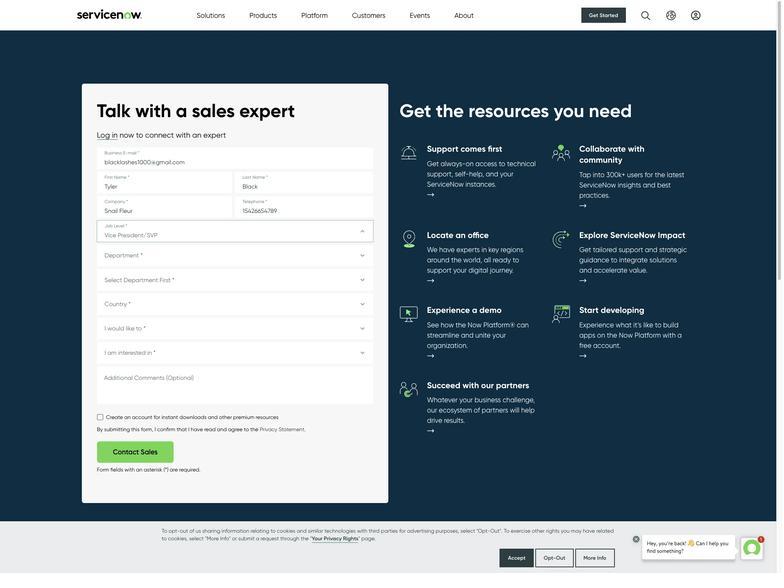Task type: vqa. For each thing, say whether or not it's contained in the screenshot.
Get for Get the resources you need
yes



Task type: locate. For each thing, give the bounding box(es) containing it.
privacy left statement
[[260, 427, 277, 433]]

an down talk with a sales expert
[[192, 131, 201, 140]]

experience up "apps"
[[579, 321, 614, 329]]

to right out".
[[504, 528, 510, 535]]

1 horizontal spatial other
[[532, 528, 545, 535]]

related
[[596, 528, 614, 535]]

of down business at the right bottom of the page
[[474, 407, 480, 415]]

0 vertical spatial for
[[645, 171, 653, 179]]

on
[[466, 160, 474, 168], [597, 332, 605, 340]]

with inside collaborate with community
[[628, 144, 645, 154]]

info
[[597, 555, 607, 562]]

servicenow up get tailored support and strategic guidance to integrate solutions and accelerate value.
[[610, 230, 656, 241]]

0 horizontal spatial our
[[427, 407, 437, 415]]

privacy statement link
[[260, 427, 304, 433]]

select left "opt-
[[461, 528, 475, 535]]

results.
[[444, 417, 465, 425]]

servicenow
[[427, 181, 464, 189], [579, 181, 616, 189], [610, 230, 656, 241]]

see
[[427, 321, 439, 329]]

servicenow down the support, on the top of the page
[[427, 181, 464, 189]]

2 vertical spatial have
[[583, 528, 595, 535]]

tap
[[579, 171, 591, 179]]

0 horizontal spatial experience
[[427, 306, 470, 316]]

now
[[468, 321, 482, 329], [619, 332, 633, 340]]

" inside your privacy rights " page.
[[358, 536, 360, 542]]

other up agree
[[219, 415, 232, 421]]

a up log in now to connect with an expert
[[176, 99, 187, 122]]

0 vertical spatial expert
[[239, 99, 295, 122]]

that
[[177, 427, 187, 433]]

select
[[461, 528, 475, 535], [189, 536, 204, 542]]

insights
[[618, 181, 641, 189]]

sales
[[192, 99, 235, 122]]

1 vertical spatial have
[[191, 427, 203, 433]]

with right fields
[[125, 467, 135, 474]]

get started
[[589, 12, 618, 19]]

2 to from the left
[[504, 528, 510, 535]]

0 horizontal spatial other
[[219, 415, 232, 421]]

with up business at the right bottom of the page
[[463, 381, 479, 391]]

key
[[489, 246, 499, 254]]

to right access
[[499, 160, 506, 168]]

0 vertical spatial support
[[619, 246, 643, 254]]

now inside experience what it's like to build apps on the now platform with a free account.
[[619, 332, 633, 340]]

about button
[[455, 10, 474, 20]]

in left key
[[482, 246, 487, 254]]

1 vertical spatial other
[[532, 528, 545, 535]]

the inside tap into 300k+ users for the latest servicenow insights and best practices.
[[655, 171, 665, 179]]

your down the world, on the top
[[453, 267, 467, 275]]

0 horizontal spatial expert
[[203, 131, 226, 140]]

0 vertical spatial have
[[439, 246, 455, 254]]

0 horizontal spatial i
[[155, 427, 156, 433]]

experience
[[427, 306, 470, 316], [579, 321, 614, 329]]

get
[[589, 12, 598, 19], [400, 99, 431, 122], [427, 160, 439, 168], [579, 246, 591, 254]]

to down regions
[[513, 256, 519, 264]]

for inside to opt-out of us sharing information relating to cookies and similar technologies with third parties for advertising purposes, select "opt-out".  to exercise other rights you may have related to cookies, select "more info" or submit a request through the "
[[399, 528, 406, 535]]

all
[[484, 256, 491, 264]]

the inside experience what it's like to build apps on the now platform with a free account.
[[607, 332, 617, 340]]

have down downloads
[[191, 427, 203, 433]]

privacy down technologies
[[324, 536, 342, 543]]

you
[[554, 99, 584, 122], [561, 528, 570, 535]]

2 horizontal spatial for
[[645, 171, 653, 179]]

other left rights
[[532, 528, 545, 535]]

on up the account.
[[597, 332, 605, 340]]

a inside to opt-out of us sharing information relating to cookies and similar technologies with third parties for advertising purposes, select "opt-out".  to exercise other rights you may have related to cookies, select "more info" or submit a request through the "
[[256, 536, 259, 542]]

get always-on access to technical support, self-help, and your servicenow instances.
[[427, 160, 536, 189]]

1 " from the left
[[310, 536, 312, 542]]

2 horizontal spatial have
[[583, 528, 595, 535]]

in right log
[[112, 131, 118, 140]]

cookies
[[277, 528, 296, 535]]

what
[[616, 321, 632, 329]]

your inside get always-on access to technical support, self-help, and your servicenow instances.
[[500, 170, 514, 178]]

experience up how
[[427, 306, 470, 316]]

now down what at the bottom of the page
[[619, 332, 633, 340]]

and down guidance
[[579, 267, 592, 275]]

our up drive
[[427, 407, 437, 415]]

1 vertical spatial experience
[[579, 321, 614, 329]]

start
[[579, 306, 599, 316]]

for
[[645, 171, 653, 179], [154, 415, 160, 421], [399, 528, 406, 535]]

our
[[481, 381, 494, 391], [427, 407, 437, 415]]

partners down business at the right bottom of the page
[[482, 407, 508, 415]]

1 vertical spatial resources
[[256, 415, 279, 421]]

and down access
[[486, 170, 498, 178]]

and left similar on the left of the page
[[297, 528, 307, 535]]

1 vertical spatial platform
[[635, 332, 661, 340]]

accelerate
[[594, 267, 628, 275]]

0 horizontal spatial now
[[468, 321, 482, 329]]

more
[[584, 555, 596, 562]]

whatever your business challenge, our ecosystem of partners will help drive results.
[[427, 397, 535, 425]]

comes
[[461, 144, 486, 154]]

1 horizontal spatial resources
[[469, 99, 549, 122]]

business
[[475, 397, 501, 405]]

support,
[[427, 170, 453, 178]]

fields
[[110, 467, 123, 474]]

Company text field
[[97, 197, 232, 218]]

log in now to connect with an expert
[[97, 131, 226, 140]]

submitting
[[104, 427, 130, 433]]

succeed
[[427, 381, 461, 391]]

0 vertical spatial in
[[112, 131, 118, 140]]

and left best
[[643, 181, 656, 189]]

and
[[486, 170, 498, 178], [643, 181, 656, 189], [645, 246, 658, 254], [579, 267, 592, 275], [461, 332, 474, 340], [208, 415, 218, 421], [217, 427, 227, 433], [297, 528, 307, 535]]

opt-out button
[[535, 550, 574, 568]]

2 " from the left
[[358, 536, 360, 542]]

to left cookies, in the left bottom of the page
[[162, 536, 167, 542]]

1 vertical spatial partners
[[482, 407, 508, 415]]

need
[[589, 99, 632, 122]]

0 horizontal spatial "
[[310, 536, 312, 542]]

your down platform® on the right bottom of page
[[493, 332, 506, 340]]

1 vertical spatial you
[[561, 528, 570, 535]]

with inside to opt-out of us sharing information relating to cookies and similar technologies with third parties for advertising purposes, select "opt-out".  to exercise other rights you may have related to cookies, select "more info" or submit a request through the "
[[357, 528, 367, 535]]

1 horizontal spatial experience
[[579, 321, 614, 329]]

0 vertical spatial resources
[[469, 99, 549, 122]]

"more
[[205, 536, 219, 542]]

with up page.
[[357, 528, 367, 535]]

servicenow down into
[[579, 181, 616, 189]]

a down build
[[678, 332, 682, 340]]

solutions button
[[197, 10, 225, 20]]

on up help,
[[466, 160, 474, 168]]

i right form,
[[155, 427, 156, 433]]

0 horizontal spatial on
[[466, 160, 474, 168]]

have
[[439, 246, 455, 254], [191, 427, 203, 433], [583, 528, 595, 535]]

to left 'opt-'
[[162, 528, 167, 535]]

to opt-out of us sharing information relating to cookies and similar technologies with third parties for advertising purposes, select "opt-out".  to exercise other rights you may have related to cookies, select "more info" or submit a request through the "
[[162, 528, 614, 542]]

our up business at the right bottom of the page
[[481, 381, 494, 391]]

a inside experience what it's like to build apps on the now platform with a free account.
[[678, 332, 682, 340]]

with down build
[[663, 332, 676, 340]]

get for get started
[[589, 12, 598, 19]]

help,
[[469, 170, 484, 178]]

and right read
[[217, 427, 227, 433]]

other inside to opt-out of us sharing information relating to cookies and similar technologies with third parties for advertising purposes, select "opt-out".  to exercise other rights you may have related to cookies, select "more info" or submit a request through the "
[[532, 528, 545, 535]]

0 horizontal spatial to
[[162, 528, 167, 535]]

with up users
[[628, 144, 645, 154]]

get inside get always-on access to technical support, self-help, and your servicenow instances.
[[427, 160, 439, 168]]

products
[[250, 11, 277, 19]]

1 horizontal spatial to
[[504, 528, 510, 535]]

of inside to opt-out of us sharing information relating to cookies and similar technologies with third parties for advertising purposes, select "opt-out".  to exercise other rights you may have related to cookies, select "more info" or submit a request through the "
[[189, 528, 194, 535]]

1 horizontal spatial our
[[481, 381, 494, 391]]

"
[[310, 536, 312, 542], [358, 536, 360, 542]]

0 horizontal spatial of
[[189, 528, 194, 535]]

1 vertical spatial now
[[619, 332, 633, 340]]

1 horizontal spatial platform
[[635, 332, 661, 340]]

1 vertical spatial select
[[189, 536, 204, 542]]

1 horizontal spatial select
[[461, 528, 475, 535]]

1 horizontal spatial privacy
[[324, 536, 342, 543]]

you inside to opt-out of us sharing information relating to cookies and similar technologies with third parties for advertising purposes, select "opt-out".  to exercise other rights you may have related to cookies, select "more info" or submit a request through the "
[[561, 528, 570, 535]]

of left us
[[189, 528, 194, 535]]

and left unite
[[461, 332, 474, 340]]

agree
[[228, 427, 243, 433]]

1 vertical spatial on
[[597, 332, 605, 340]]

1 vertical spatial our
[[427, 407, 437, 415]]

1 horizontal spatial now
[[619, 332, 633, 340]]

with up connect
[[135, 99, 171, 122]]

have right 'may'
[[583, 528, 595, 535]]

tailored
[[593, 246, 617, 254]]

customers button
[[352, 10, 386, 20]]

Telephone telephone field
[[235, 197, 373, 218]]

for left the instant
[[154, 415, 160, 421]]

talk
[[97, 99, 131, 122]]

have up around
[[439, 246, 455, 254]]

1 vertical spatial of
[[189, 528, 194, 535]]

for right users
[[645, 171, 653, 179]]

now
[[120, 131, 134, 140]]

get for get tailored support and strategic guidance to integrate solutions and accelerate value.
[[579, 246, 591, 254]]

how
[[441, 321, 454, 329]]

and inside tap into 300k+ users for the latest servicenow insights and best practices.
[[643, 181, 656, 189]]

0 horizontal spatial privacy
[[260, 427, 277, 433]]

1 horizontal spatial of
[[474, 407, 480, 415]]

0 vertical spatial now
[[468, 321, 482, 329]]

with
[[135, 99, 171, 122], [176, 131, 190, 140], [628, 144, 645, 154], [663, 332, 676, 340], [463, 381, 479, 391], [125, 467, 135, 474], [357, 528, 367, 535]]

Last Name text field
[[235, 172, 373, 194]]

partners up challenge,
[[496, 381, 529, 391]]

with inside experience what it's like to build apps on the now platform with a free account.
[[663, 332, 676, 340]]

required.
[[179, 467, 200, 474]]

1 vertical spatial for
[[154, 415, 160, 421]]

platform inside experience what it's like to build apps on the now platform with a free account.
[[635, 332, 661, 340]]

your privacy rights " page.
[[312, 536, 376, 543]]

now inside the see how the now platform® can streamline and unite your organization.
[[468, 321, 482, 329]]

in
[[112, 131, 118, 140], [482, 246, 487, 254]]

challenge,
[[503, 397, 535, 405]]

1 horizontal spatial have
[[439, 246, 455, 254]]

servicenow image
[[76, 9, 143, 19]]

1 horizontal spatial "
[[358, 536, 360, 542]]

to
[[162, 528, 167, 535], [504, 528, 510, 535]]

i
[[155, 427, 156, 433], [188, 427, 190, 433]]

community
[[579, 155, 623, 165]]

i right "that"
[[188, 427, 190, 433]]

get inside get tailored support and strategic guidance to integrate solutions and accelerate value.
[[579, 246, 591, 254]]

solutions
[[197, 11, 225, 19]]

experience for experience a demo
[[427, 306, 470, 316]]

1 horizontal spatial support
[[619, 246, 643, 254]]

" down similar on the left of the page
[[310, 536, 312, 542]]

0 vertical spatial our
[[481, 381, 494, 391]]

for right parties
[[399, 528, 406, 535]]

exercise
[[511, 528, 531, 535]]

None text field
[[97, 367, 373, 405]]

to right agree
[[244, 427, 249, 433]]

connect
[[145, 131, 174, 140]]

experience what it's like to build apps on the now platform with a free account.
[[579, 321, 682, 350]]

form
[[97, 467, 109, 474]]

0 vertical spatial privacy
[[260, 427, 277, 433]]

0 horizontal spatial platform
[[301, 11, 328, 19]]

support up integrate
[[619, 246, 643, 254]]

an left asterisk
[[136, 467, 142, 474]]

a
[[176, 99, 187, 122], [472, 306, 477, 316], [678, 332, 682, 340], [256, 536, 259, 542]]

1 vertical spatial in
[[482, 246, 487, 254]]

0 vertical spatial of
[[474, 407, 480, 415]]

your down technical
[[500, 170, 514, 178]]

and up read
[[208, 415, 218, 421]]

0 horizontal spatial resources
[[256, 415, 279, 421]]

drive
[[427, 417, 442, 425]]

a down relating
[[256, 536, 259, 542]]

to
[[136, 131, 143, 140], [499, 160, 506, 168], [513, 256, 519, 264], [611, 256, 618, 264], [655, 321, 662, 329], [244, 427, 249, 433], [271, 528, 276, 535], [162, 536, 167, 542]]

to up request
[[271, 528, 276, 535]]

support inside get tailored support and strategic guidance to integrate solutions and accelerate value.
[[619, 246, 643, 254]]

to up accelerate
[[611, 256, 618, 264]]

technical
[[507, 160, 536, 168]]

now up unite
[[468, 321, 482, 329]]

1 horizontal spatial i
[[188, 427, 190, 433]]

0 vertical spatial on
[[466, 160, 474, 168]]

2 vertical spatial for
[[399, 528, 406, 535]]

1 horizontal spatial on
[[597, 332, 605, 340]]

" left page.
[[358, 536, 360, 542]]

0 vertical spatial experience
[[427, 306, 470, 316]]

to right like
[[655, 321, 662, 329]]

First Name text field
[[97, 172, 232, 194]]

support down around
[[427, 267, 452, 275]]

practices.
[[579, 191, 610, 199]]

your up ecosystem
[[459, 397, 473, 405]]

information
[[222, 528, 249, 535]]

1 vertical spatial support
[[427, 267, 452, 275]]

0 horizontal spatial support
[[427, 267, 452, 275]]

1 horizontal spatial for
[[399, 528, 406, 535]]

0 vertical spatial you
[[554, 99, 584, 122]]

experience inside experience what it's like to build apps on the now platform with a free account.
[[579, 321, 614, 329]]

1 horizontal spatial expert
[[239, 99, 295, 122]]

select down us
[[189, 536, 204, 542]]

advertising
[[407, 528, 434, 535]]

locate
[[427, 230, 454, 241]]

1 horizontal spatial in
[[482, 246, 487, 254]]

contact sales
[[113, 449, 158, 457]]

of inside whatever your business challenge, our ecosystem of partners will help drive results.
[[474, 407, 480, 415]]

and inside the see how the now platform® can streamline and unite your organization.
[[461, 332, 474, 340]]



Task type: describe. For each thing, give the bounding box(es) containing it.
confirm
[[157, 427, 175, 433]]

integrate
[[619, 256, 648, 264]]

platform®
[[483, 321, 515, 329]]

through
[[280, 536, 299, 542]]

a left 'demo' at the bottom
[[472, 306, 477, 316]]

purposes,
[[436, 528, 459, 535]]

0 horizontal spatial have
[[191, 427, 203, 433]]

start developing
[[579, 306, 644, 316]]

and inside to opt-out of us sharing information relating to cookies and similar technologies with third parties for advertising purposes, select "opt-out".  to exercise other rights you may have related to cookies, select "more info" or submit a request through the "
[[297, 528, 307, 535]]

with right connect
[[176, 131, 190, 140]]

in inside we have experts in key regions around the world, all ready to support your digital journey.
[[482, 246, 487, 254]]

developing
[[601, 306, 644, 316]]

parties
[[381, 528, 398, 535]]

cookies,
[[168, 536, 188, 542]]

your privacy rights link
[[312, 535, 358, 544]]

2 i from the left
[[188, 427, 190, 433]]

technologies
[[325, 528, 356, 535]]

to inside get always-on access to technical support, self-help, and your servicenow instances.
[[499, 160, 506, 168]]

more info button
[[575, 550, 615, 568]]

organization.
[[427, 342, 468, 350]]

to inside get tailored support and strategic guidance to integrate solutions and accelerate value.
[[611, 256, 618, 264]]

experts
[[457, 246, 480, 254]]

best
[[657, 181, 671, 189]]

out
[[180, 528, 188, 535]]

0 horizontal spatial in
[[112, 131, 118, 140]]

asterisk
[[144, 467, 162, 474]]

(*)
[[164, 467, 168, 474]]

us
[[196, 528, 201, 535]]

may
[[571, 528, 582, 535]]

collaborate
[[579, 144, 626, 154]]

similar
[[308, 528, 323, 535]]

value.
[[629, 267, 648, 275]]

talk with a sales expert
[[97, 99, 295, 122]]

and inside get always-on access to technical support, self-help, and your servicenow instances.
[[486, 170, 498, 178]]

to right now
[[136, 131, 143, 140]]

whatever
[[427, 397, 458, 405]]

will
[[510, 407, 520, 415]]

300k+
[[606, 171, 626, 179]]

0 vertical spatial select
[[461, 528, 475, 535]]

relating
[[251, 528, 269, 535]]

get started link
[[582, 8, 626, 23]]

see how the now platform® can streamline and unite your organization.
[[427, 321, 529, 350]]

more info
[[584, 555, 607, 562]]

strategic
[[659, 246, 687, 254]]

accept
[[508, 555, 526, 562]]

1 vertical spatial expert
[[203, 131, 226, 140]]

get the resources you need
[[400, 99, 632, 122]]

explore servicenow impact
[[579, 230, 686, 241]]

by submitting this form, i confirm that i have read and agree to the privacy statement .
[[97, 427, 306, 433]]

collaborate with community
[[579, 144, 645, 165]]

guidance
[[579, 256, 609, 264]]

your inside we have experts in key regions around the world, all ready to support your digital journey.
[[453, 267, 467, 275]]

experience for experience what it's like to build apps on the now platform with a free account.
[[579, 321, 614, 329]]

0 horizontal spatial select
[[189, 536, 204, 542]]

partners inside whatever your business challenge, our ecosystem of partners will help drive results.
[[482, 407, 508, 415]]

statement
[[279, 427, 304, 433]]

locate an office
[[427, 230, 489, 241]]

access
[[476, 160, 497, 168]]

to inside we have experts in key regions around the world, all ready to support your digital journey.
[[513, 256, 519, 264]]

the inside we have experts in key regions around the world, all ready to support your digital journey.
[[451, 256, 462, 264]]

servicenow inside tap into 300k+ users for the latest servicenow insights and best practices.
[[579, 181, 616, 189]]

events button
[[410, 10, 430, 20]]

servicenow inside get always-on access to technical support, self-help, and your servicenow instances.
[[427, 181, 464, 189]]

read
[[204, 427, 216, 433]]

like
[[644, 321, 653, 329]]

for inside tap into 300k+ users for the latest servicenow insights and best practices.
[[645, 171, 653, 179]]

log in link
[[97, 131, 118, 140]]

1 vertical spatial privacy
[[324, 536, 342, 543]]

build
[[663, 321, 679, 329]]

have inside we have experts in key regions around the world, all ready to support your digital journey.
[[439, 246, 455, 254]]

sharing
[[202, 528, 220, 535]]

your inside the see how the now platform® can streamline and unite your organization.
[[493, 332, 506, 340]]

your
[[312, 536, 323, 543]]

0 vertical spatial partners
[[496, 381, 529, 391]]

by
[[97, 427, 103, 433]]

" inside to opt-out of us sharing information relating to cookies and similar technologies with third parties for advertising purposes, select "opt-out".  to exercise other rights you may have related to cookies, select "more info" or submit a request through the "
[[310, 536, 312, 542]]

always-
[[441, 160, 466, 168]]

unite
[[475, 332, 491, 340]]

contact sales button
[[97, 442, 174, 464]]

Business E-mail text field
[[97, 148, 373, 169]]

support comes first
[[427, 144, 502, 154]]

1 i from the left
[[155, 427, 156, 433]]

about
[[455, 11, 474, 19]]

create an account for instant downloads and other premium resources
[[106, 415, 279, 421]]

contact
[[113, 449, 139, 457]]

downloads
[[179, 415, 207, 421]]

0 horizontal spatial for
[[154, 415, 160, 421]]

support
[[427, 144, 459, 154]]

account
[[132, 415, 152, 421]]

submit
[[238, 536, 255, 542]]

users
[[627, 171, 643, 179]]

info"
[[220, 536, 231, 542]]

have inside to opt-out of us sharing information relating to cookies and similar technologies with third parties for advertising purposes, select "opt-out".  to exercise other rights you may have related to cookies, select "more info" or submit a request through the "
[[583, 528, 595, 535]]

self-
[[455, 170, 469, 178]]

go to servicenow account image
[[691, 10, 701, 20]]

our inside whatever your business challenge, our ecosystem of partners will help drive results.
[[427, 407, 437, 415]]

rights
[[343, 536, 358, 543]]

opt-
[[169, 528, 180, 535]]

the inside the see how the now platform® can streamline and unite your organization.
[[456, 321, 466, 329]]

we
[[427, 246, 438, 254]]

an up experts
[[456, 230, 466, 241]]

platform button
[[301, 10, 328, 20]]

on inside get always-on access to technical support, self-help, and your servicenow instances.
[[466, 160, 474, 168]]

get for get the resources you need
[[400, 99, 431, 122]]

and up the solutions on the top
[[645, 246, 658, 254]]

0 vertical spatial platform
[[301, 11, 328, 19]]

tap into 300k+ users for the latest servicenow insights and best practices.
[[579, 171, 685, 199]]

help
[[521, 407, 535, 415]]

an right create in the bottom left of the page
[[124, 415, 131, 421]]

get for get always-on access to technical support, self-help, and your servicenow instances.
[[427, 160, 439, 168]]

out".
[[490, 528, 503, 535]]

1 to from the left
[[162, 528, 167, 535]]

free
[[579, 342, 592, 350]]

your inside whatever your business challenge, our ecosystem of partners will help drive results.
[[459, 397, 473, 405]]

experience a demo
[[427, 306, 502, 316]]

on inside experience what it's like to build apps on the now platform with a free account.
[[597, 332, 605, 340]]

instant
[[162, 415, 178, 421]]

rights
[[546, 528, 560, 535]]

to inside experience what it's like to build apps on the now platform with a free account.
[[655, 321, 662, 329]]

support inside we have experts in key regions around the world, all ready to support your digital journey.
[[427, 267, 452, 275]]

third
[[369, 528, 380, 535]]

this
[[131, 427, 140, 433]]

digital
[[469, 267, 488, 275]]

0 vertical spatial other
[[219, 415, 232, 421]]

the inside to opt-out of us sharing information relating to cookies and similar technologies with third parties for advertising purposes, select "opt-out".  to exercise other rights you may have related to cookies, select "more info" or submit a request through the "
[[301, 536, 309, 542]]

impact
[[658, 230, 686, 241]]

page.
[[361, 536, 376, 542]]

can
[[517, 321, 529, 329]]



